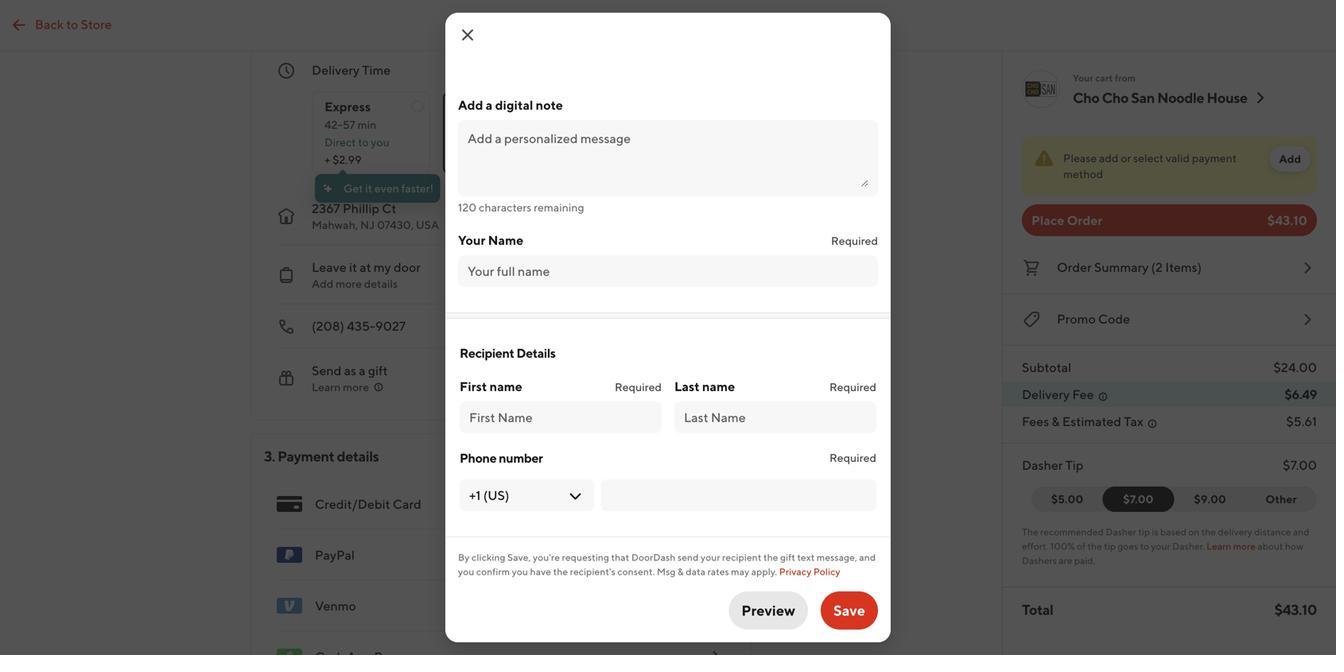 Task type: describe. For each thing, give the bounding box(es) containing it.
policy
[[814, 566, 841, 578]]

phone number
[[460, 451, 543, 466]]

$2.99
[[333, 153, 362, 166]]

0 vertical spatial order
[[1067, 213, 1103, 228]]

summary
[[1094, 260, 1149, 275]]

about how dashers are paid.
[[1022, 541, 1304, 566]]

dashers
[[1022, 555, 1057, 566]]

add new payment method image for paypal
[[706, 546, 725, 565]]

required for first name
[[615, 381, 662, 394]]

it for at
[[349, 260, 357, 275]]

express
[[325, 99, 371, 114]]

the right on
[[1202, 527, 1216, 538]]

doordash
[[631, 552, 676, 563]]

text
[[797, 552, 815, 563]]

none radio containing standard
[[443, 91, 562, 174]]

items)
[[1166, 260, 1202, 275]]

status containing please add or select valid payment method
[[1022, 137, 1317, 195]]

that
[[611, 552, 629, 563]]

close image
[[458, 25, 477, 45]]

0 horizontal spatial to
[[66, 17, 78, 32]]

promo code
[[1057, 311, 1130, 327]]

usa
[[416, 218, 439, 231]]

dasher inside "the recommended dasher tip is based on the delivery distance and effort. 100% of the tip goes to your dasher."
[[1106, 527, 1137, 538]]

order summary (2 items)
[[1057, 260, 1202, 275]]

remaining
[[534, 201, 584, 214]]

add new payment method button
[[264, 632, 738, 655]]

total
[[1022, 601, 1054, 618]]

apply.
[[752, 566, 777, 578]]

message,
[[817, 552, 857, 563]]

+
[[325, 153, 330, 166]]

last
[[675, 379, 700, 394]]

first name
[[460, 379, 523, 394]]

add button
[[1270, 146, 1311, 172]]

more inside button
[[343, 381, 369, 394]]

add inside leave it at my door add more details
[[312, 277, 334, 290]]

from
[[1115, 72, 1136, 84]]

min for 47–62
[[489, 118, 508, 131]]

$7.00 button
[[1103, 487, 1175, 512]]

First name text field
[[469, 409, 652, 426]]

cho cho san noodle house link
[[1073, 88, 1270, 107]]

(208)
[[312, 319, 344, 334]]

recipient
[[460, 346, 514, 361]]

details
[[517, 346, 556, 361]]

valid
[[1166, 152, 1190, 165]]

gift inside by clicking save, you're requesting that doordash send your recipient the gift text message, and you confirm you have the recipient's consent. msg & data rates may apply.
[[780, 552, 795, 563]]

your inside "the recommended dasher tip is based on the delivery distance and effort. 100% of the tip goes to your dasher."
[[1151, 541, 1171, 552]]

42–57
[[325, 118, 355, 131]]

(208) 435-9027 button
[[264, 305, 725, 349]]

get
[[344, 182, 363, 195]]

store
[[81, 17, 112, 32]]

more inside leave it at my door add more details
[[336, 277, 362, 290]]

2367
[[312, 201, 340, 216]]

venmo button
[[264, 581, 738, 632]]

last name
[[675, 379, 735, 394]]

on
[[1189, 527, 1200, 538]]

order inside order summary (2 items) button
[[1057, 260, 1092, 275]]

first
[[460, 379, 487, 394]]

delivery or pickup selector option group
[[370, 20, 632, 45]]

3. payment details
[[264, 448, 379, 465]]

07430,
[[377, 218, 414, 231]]

0 vertical spatial tip
[[1139, 527, 1150, 538]]

cho cho san noodle house
[[1073, 89, 1248, 106]]

$9.00
[[1194, 493, 1226, 506]]

privacy policy link
[[779, 565, 841, 579]]

1 vertical spatial $43.10
[[1275, 601, 1317, 618]]

recipient
[[722, 552, 762, 563]]

1 horizontal spatial you
[[458, 566, 474, 578]]

choose a time
[[587, 118, 659, 131]]

get it even faster!
[[344, 182, 434, 195]]

0 horizontal spatial gift
[[368, 363, 388, 378]]

the
[[1022, 527, 1039, 538]]

how
[[1285, 541, 1304, 552]]

by clicking save, you're requesting that doordash send your recipient the gift text message, and you confirm you have the recipient's consent. msg & data rates may apply.
[[458, 552, 876, 578]]

Your Name text field
[[468, 263, 869, 280]]

$9.00 button
[[1165, 487, 1246, 512]]

your inside by clicking save, you're requesting that doordash send your recipient the gift text message, and you confirm you have the recipient's consent. msg & data rates may apply.
[[701, 552, 720, 563]]

recipient's
[[570, 566, 616, 578]]

or
[[1121, 152, 1131, 165]]

$24.00
[[1274, 360, 1317, 375]]

direct
[[325, 136, 356, 149]]

min for 42–57
[[358, 118, 376, 131]]

at
[[360, 260, 371, 275]]

42–57 min direct to you + $2.99
[[325, 118, 390, 166]]

none radio inside option group
[[312, 91, 430, 174]]

back
[[35, 17, 64, 32]]

0 vertical spatial &
[[1052, 414, 1060, 429]]

required for your name
[[831, 234, 878, 247]]

$5.00 button
[[1032, 487, 1113, 512]]

$5.00
[[1052, 493, 1084, 506]]

phillip
[[343, 201, 379, 216]]

effort.
[[1022, 541, 1049, 552]]

standard
[[456, 99, 510, 114]]

add new payment method image for credit/debit card
[[706, 495, 725, 514]]

promo code button
[[1022, 307, 1317, 333]]

& inside by clicking save, you're requesting that doordash send your recipient the gift text message, and you confirm you have the recipient's consent. msg & data rates may apply.
[[678, 566, 684, 578]]

save button
[[821, 592, 878, 630]]

tip
[[1066, 458, 1084, 473]]

nj
[[360, 218, 375, 231]]

cart
[[1096, 72, 1113, 84]]

your for your name
[[458, 233, 486, 248]]

Add a digital note text field
[[468, 130, 869, 187]]

120 characters remaining status
[[458, 200, 878, 216]]

0 horizontal spatial a
[[359, 363, 366, 378]]

learn more button
[[312, 379, 385, 395]]

required for phone number
[[830, 451, 877, 465]]

may
[[731, 566, 750, 578]]

and inside "the recommended dasher tip is based on the delivery distance and effort. 100% of the tip goes to your dasher."
[[1293, 527, 1310, 538]]

tip amount option group
[[1032, 487, 1317, 512]]

Last name text field
[[684, 409, 867, 426]]

1 vertical spatial details
[[337, 448, 379, 465]]

$6.49
[[1285, 387, 1317, 402]]

(2
[[1151, 260, 1163, 275]]



Task type: locate. For each thing, give the bounding box(es) containing it.
to inside "the recommended dasher tip is based on the delivery distance and effort. 100% of the tip goes to your dasher."
[[1140, 541, 1149, 552]]

show menu image
[[277, 492, 302, 517]]

$7.00 up is
[[1123, 493, 1154, 506]]

paypal
[[315, 548, 355, 563]]

to inside "42–57 min direct to you + $2.99"
[[358, 136, 369, 149]]

data
[[686, 566, 706, 578]]

2 horizontal spatial you
[[512, 566, 528, 578]]

1 vertical spatial add new payment method image
[[706, 546, 725, 565]]

(208) 435-9027
[[312, 319, 406, 334]]

learn more down send as a gift
[[312, 381, 369, 394]]

name right last
[[702, 379, 735, 394]]

1 add new payment method image from the top
[[706, 495, 725, 514]]

a for time
[[628, 118, 634, 131]]

goes
[[1118, 541, 1139, 552]]

1 vertical spatial your
[[458, 233, 486, 248]]

0 vertical spatial and
[[1293, 527, 1310, 538]]

credit/debit card
[[315, 497, 421, 512]]

add down leave
[[312, 277, 334, 290]]

ct
[[382, 201, 397, 216]]

the
[[1202, 527, 1216, 538], [1088, 541, 1102, 552], [764, 552, 778, 563], [553, 566, 568, 578]]

the right of
[[1088, 541, 1102, 552]]

save
[[834, 602, 865, 619]]

0 vertical spatial it
[[365, 182, 372, 195]]

a up 47–62 min
[[486, 98, 493, 113]]

0 vertical spatial to
[[66, 17, 78, 32]]

0 horizontal spatial $7.00
[[1123, 493, 1154, 506]]

1 vertical spatial $7.00
[[1123, 493, 1154, 506]]

your inside dialog
[[458, 233, 486, 248]]

435-
[[347, 319, 375, 334]]

delivery left close image at left
[[414, 26, 457, 39]]

more
[[336, 277, 362, 290], [343, 381, 369, 394], [1234, 541, 1256, 552]]

1 horizontal spatial gift
[[780, 552, 795, 563]]

confirm
[[476, 566, 510, 578]]

2 horizontal spatial a
[[628, 118, 634, 131]]

add inside button
[[1279, 152, 1301, 165]]

1 vertical spatial add
[[1279, 152, 1301, 165]]

a inside option
[[628, 118, 634, 131]]

order left summary
[[1057, 260, 1092, 275]]

required for last name
[[830, 381, 877, 394]]

0 vertical spatial learn more
[[312, 381, 369, 394]]

2 cho from the left
[[1102, 89, 1129, 106]]

0 horizontal spatial &
[[678, 566, 684, 578]]

2 add new payment method image from the top
[[706, 546, 725, 565]]

the up apply.
[[764, 552, 778, 563]]

it inside leave it at my door add more details
[[349, 260, 357, 275]]

47–62
[[456, 118, 487, 131]]

you down by
[[458, 566, 474, 578]]

requesting
[[562, 552, 609, 563]]

gift up privacy
[[780, 552, 795, 563]]

dasher left tip
[[1022, 458, 1063, 473]]

characters
[[479, 201, 532, 214]]

1 vertical spatial it
[[349, 260, 357, 275]]

1 vertical spatial gift
[[780, 552, 795, 563]]

dialog containing preview
[[445, 0, 964, 643]]

to right goes
[[1140, 541, 1149, 552]]

learn down "send" at bottom
[[312, 381, 341, 394]]

menu containing credit/debit card
[[264, 479, 738, 655]]

1 horizontal spatial name
[[702, 379, 735, 394]]

dialog
[[445, 0, 964, 643]]

you inside "42–57 min direct to you + $2.99"
[[371, 136, 390, 149]]

clicking
[[472, 552, 506, 563]]

1 horizontal spatial learn
[[1207, 541, 1232, 552]]

option group containing express
[[312, 79, 725, 174]]

1 horizontal spatial a
[[486, 98, 493, 113]]

a
[[486, 98, 493, 113], [628, 118, 634, 131], [359, 363, 366, 378]]

fee
[[1073, 387, 1094, 402]]

leave
[[312, 260, 347, 275]]

0 vertical spatial details
[[364, 277, 398, 290]]

option group
[[312, 79, 725, 174]]

1 horizontal spatial to
[[358, 136, 369, 149]]

time
[[362, 62, 391, 78]]

faster!
[[401, 182, 434, 195]]

1 min from the left
[[358, 118, 376, 131]]

1 horizontal spatial $7.00
[[1283, 458, 1317, 473]]

consent.
[[618, 566, 655, 578]]

delivery up express
[[312, 62, 360, 78]]

min inside "42–57 min direct to you + $2.99"
[[358, 118, 376, 131]]

0 horizontal spatial name
[[490, 379, 523, 394]]

place order
[[1032, 213, 1103, 228]]

delivery
[[1218, 527, 1253, 538]]

add a digital note
[[458, 98, 563, 113]]

1 vertical spatial order
[[1057, 260, 1092, 275]]

0 horizontal spatial learn
[[312, 381, 341, 394]]

the right have
[[553, 566, 568, 578]]

distance
[[1255, 527, 1291, 538]]

& right msg
[[678, 566, 684, 578]]

1 vertical spatial a
[[628, 118, 634, 131]]

2 vertical spatial add new payment method image
[[706, 648, 725, 655]]

0 horizontal spatial learn more
[[312, 381, 369, 394]]

get it even faster! tooltip
[[315, 169, 440, 203]]

to right direct
[[358, 136, 369, 149]]

0 horizontal spatial it
[[349, 260, 357, 275]]

your left cart
[[1073, 72, 1094, 84]]

choose
[[587, 118, 626, 131]]

recommended
[[1040, 527, 1104, 538]]

fees
[[1022, 414, 1049, 429]]

it for even
[[365, 182, 372, 195]]

add new payment method image inside button
[[706, 648, 725, 655]]

1 vertical spatial dasher
[[1106, 527, 1137, 538]]

2 horizontal spatial delivery
[[1022, 387, 1070, 402]]

details inside leave it at my door add more details
[[364, 277, 398, 290]]

recipient details
[[460, 346, 556, 361]]

order summary (2 items) button
[[1022, 255, 1317, 281]]

1 horizontal spatial &
[[1052, 414, 1060, 429]]

subtotal
[[1022, 360, 1072, 375]]

1 horizontal spatial min
[[489, 118, 508, 131]]

add
[[458, 98, 483, 113], [1279, 152, 1301, 165], [312, 277, 334, 290]]

by
[[458, 552, 470, 563]]

door
[[394, 260, 421, 275]]

2 vertical spatial more
[[1234, 541, 1256, 552]]

2 vertical spatial a
[[359, 363, 366, 378]]

msg
[[657, 566, 676, 578]]

other
[[1266, 493, 1297, 506]]

to right 'back'
[[66, 17, 78, 32]]

1 horizontal spatial learn more
[[1207, 541, 1256, 552]]

order
[[1067, 213, 1103, 228], [1057, 260, 1092, 275]]

promo
[[1057, 311, 1096, 327]]

a for digital
[[486, 98, 493, 113]]

credit/debit
[[315, 497, 390, 512]]

0 vertical spatial gift
[[368, 363, 388, 378]]

and right "message,"
[[859, 552, 876, 563]]

more down as
[[343, 381, 369, 394]]

tip left goes
[[1104, 541, 1116, 552]]

2 horizontal spatial add
[[1279, 152, 1301, 165]]

$43.10 down how
[[1275, 601, 1317, 618]]

1 horizontal spatial and
[[1293, 527, 1310, 538]]

0 vertical spatial more
[[336, 277, 362, 290]]

of
[[1077, 541, 1086, 552]]

it left at
[[349, 260, 357, 275]]

0 horizontal spatial add
[[312, 277, 334, 290]]

as
[[344, 363, 356, 378]]

you right direct
[[371, 136, 390, 149]]

add for add a digital note
[[458, 98, 483, 113]]

card
[[393, 497, 421, 512]]

$5.61
[[1286, 414, 1317, 429]]

even
[[375, 182, 399, 195]]

a left time
[[628, 118, 634, 131]]

$43.10
[[1268, 213, 1308, 228], [1275, 601, 1317, 618]]

preview
[[742, 602, 795, 619]]

Other button
[[1245, 487, 1317, 512]]

san
[[1131, 89, 1155, 106]]

name for first name
[[490, 379, 523, 394]]

0 horizontal spatial your
[[701, 552, 720, 563]]

0 horizontal spatial cho
[[1073, 89, 1100, 106]]

0 horizontal spatial min
[[358, 118, 376, 131]]

0 vertical spatial a
[[486, 98, 493, 113]]

1 horizontal spatial it
[[365, 182, 372, 195]]

house
[[1207, 89, 1248, 106]]

venmo
[[315, 599, 356, 614]]

1 horizontal spatial add
[[458, 98, 483, 113]]

$7.00 up other
[[1283, 458, 1317, 473]]

name for last name
[[702, 379, 735, 394]]

privacy
[[779, 566, 812, 578]]

0 vertical spatial $7.00
[[1283, 458, 1317, 473]]

1 vertical spatial learn
[[1207, 541, 1232, 552]]

status
[[1022, 137, 1317, 195]]

a inside dialog
[[486, 98, 493, 113]]

cho down the from
[[1102, 89, 1129, 106]]

your cart from
[[1073, 72, 1136, 84]]

learn more link
[[1207, 541, 1256, 552]]

$7.00 inside $7.00 button
[[1123, 493, 1154, 506]]

details up credit/debit
[[337, 448, 379, 465]]

0 vertical spatial add new payment method image
[[706, 495, 725, 514]]

1 horizontal spatial delivery
[[414, 26, 457, 39]]

learn inside learn more button
[[312, 381, 341, 394]]

2 horizontal spatial to
[[1140, 541, 1149, 552]]

1 horizontal spatial your
[[1151, 541, 1171, 552]]

cho down cart
[[1073, 89, 1100, 106]]

add new payment method image
[[706, 495, 725, 514], [706, 546, 725, 565], [706, 648, 725, 655]]

47–62 min
[[456, 118, 508, 131]]

order right the place
[[1067, 213, 1103, 228]]

3 add new payment method image from the top
[[706, 648, 725, 655]]

gift right as
[[368, 363, 388, 378]]

0 vertical spatial learn
[[312, 381, 341, 394]]

none radio containing express
[[312, 91, 430, 174]]

delivery down subtotal at the bottom right of page
[[1022, 387, 1070, 402]]

$43.10 down add button
[[1268, 213, 1308, 228]]

2 name from the left
[[702, 379, 735, 394]]

2 vertical spatial add
[[312, 277, 334, 290]]

2 vertical spatial to
[[1140, 541, 1149, 552]]

1 horizontal spatial tip
[[1139, 527, 1150, 538]]

name
[[488, 233, 524, 248]]

about
[[1258, 541, 1283, 552]]

your
[[1151, 541, 1171, 552], [701, 552, 720, 563]]

it inside tooltip
[[365, 182, 372, 195]]

add up the 47–62
[[458, 98, 483, 113]]

2 vertical spatial delivery
[[1022, 387, 1070, 402]]

None radio
[[312, 91, 430, 174]]

your down 120
[[458, 233, 486, 248]]

tip left is
[[1139, 527, 1150, 538]]

learn more inside button
[[312, 381, 369, 394]]

min down add a digital note
[[489, 118, 508, 131]]

add for add
[[1279, 152, 1301, 165]]

cho
[[1073, 89, 1100, 106], [1102, 89, 1129, 106]]

1 vertical spatial &
[[678, 566, 684, 578]]

add right payment
[[1279, 152, 1301, 165]]

&
[[1052, 414, 1060, 429], [678, 566, 684, 578]]

min down express
[[358, 118, 376, 131]]

please add or select valid payment method
[[1064, 152, 1237, 181]]

1 vertical spatial tip
[[1104, 541, 1116, 552]]

0 vertical spatial dasher
[[1022, 458, 1063, 473]]

gift
[[368, 363, 388, 378], [780, 552, 795, 563]]

Delivery radio
[[370, 20, 501, 45]]

details down my
[[364, 277, 398, 290]]

1 horizontal spatial dasher
[[1106, 527, 1137, 538]]

your for your cart from
[[1073, 72, 1094, 84]]

3. payment
[[264, 448, 334, 465]]

1 vertical spatial to
[[358, 136, 369, 149]]

0 horizontal spatial dasher
[[1022, 458, 1063, 473]]

your up rates
[[701, 552, 720, 563]]

delivery inside radio
[[414, 26, 457, 39]]

my
[[374, 260, 391, 275]]

0 horizontal spatial your
[[458, 233, 486, 248]]

0 horizontal spatial tip
[[1104, 541, 1116, 552]]

Choose a time radio
[[574, 91, 724, 174]]

name right first
[[490, 379, 523, 394]]

details
[[364, 277, 398, 290], [337, 448, 379, 465]]

1 horizontal spatial cho
[[1102, 89, 1129, 106]]

leave it at my door add more details
[[312, 260, 421, 290]]

0 vertical spatial delivery
[[414, 26, 457, 39]]

0 horizontal spatial and
[[859, 552, 876, 563]]

1 horizontal spatial your
[[1073, 72, 1094, 84]]

phone
[[460, 451, 497, 466]]

0 horizontal spatial you
[[371, 136, 390, 149]]

estimated
[[1063, 414, 1122, 429]]

tax
[[1124, 414, 1144, 429]]

dasher.
[[1173, 541, 1205, 552]]

a right as
[[359, 363, 366, 378]]

more down the delivery
[[1234, 541, 1256, 552]]

code
[[1098, 311, 1130, 327]]

your down is
[[1151, 541, 1171, 552]]

learn more
[[312, 381, 369, 394], [1207, 541, 1256, 552]]

0 vertical spatial your
[[1073, 72, 1094, 84]]

fees & estimated
[[1022, 414, 1122, 429]]

None radio
[[443, 91, 562, 174]]

1 vertical spatial more
[[343, 381, 369, 394]]

please
[[1064, 152, 1097, 165]]

dasher tip
[[1022, 458, 1084, 473]]

learn more down the delivery
[[1207, 541, 1256, 552]]

preview button
[[729, 592, 808, 630]]

save,
[[508, 552, 531, 563]]

menu
[[264, 479, 738, 655]]

1 vertical spatial and
[[859, 552, 876, 563]]

0 vertical spatial $43.10
[[1268, 213, 1308, 228]]

0 horizontal spatial delivery
[[312, 62, 360, 78]]

0 vertical spatial add
[[458, 98, 483, 113]]

dasher up goes
[[1106, 527, 1137, 538]]

1 name from the left
[[490, 379, 523, 394]]

and up how
[[1293, 527, 1310, 538]]

& right fees
[[1052, 414, 1060, 429]]

learn down the delivery
[[1207, 541, 1232, 552]]

and inside by clicking save, you're requesting that doordash send your recipient the gift text message, and you confirm you have the recipient's consent. msg & data rates may apply.
[[859, 552, 876, 563]]

you down save,
[[512, 566, 528, 578]]

privacy policy
[[779, 566, 841, 578]]

2 min from the left
[[489, 118, 508, 131]]

mahwah,
[[312, 218, 358, 231]]

1 vertical spatial learn more
[[1207, 541, 1256, 552]]

it right get
[[365, 182, 372, 195]]

paid.
[[1075, 555, 1096, 566]]

more down at
[[336, 277, 362, 290]]

1 cho from the left
[[1073, 89, 1100, 106]]

1 vertical spatial delivery
[[312, 62, 360, 78]]



Task type: vqa. For each thing, say whether or not it's contained in the screenshot.
Featured inside heading
no



